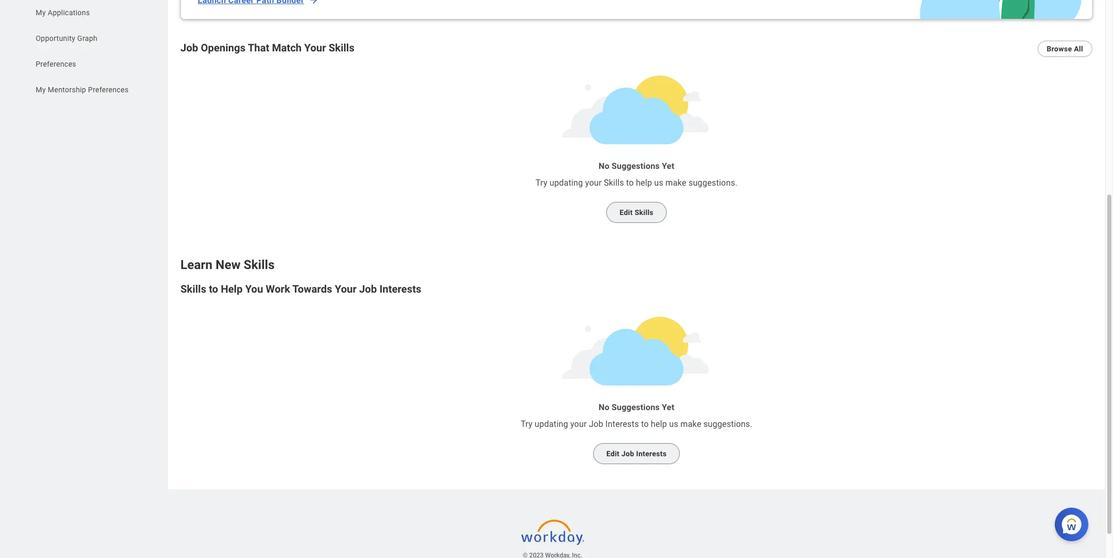 Task type: describe. For each thing, give the bounding box(es) containing it.
launch career path builder icon image
[[921, 0, 1082, 19]]

0 vertical spatial preferences
[[36, 60, 76, 68]]

applications
[[48, 8, 90, 17]]

graph
[[77, 34, 97, 43]]

my mentorship preferences
[[36, 86, 129, 94]]

help
[[221, 283, 243, 296]]

0 vertical spatial us
[[655, 178, 664, 188]]

edit job interests button
[[594, 444, 680, 465]]

new
[[216, 258, 241, 272]]

0 horizontal spatial to
[[209, 283, 218, 296]]

1 vertical spatial preferences
[[88, 86, 129, 94]]

0 vertical spatial suggestions.
[[689, 178, 738, 188]]

work
[[266, 283, 290, 296]]

1 horizontal spatial to
[[627, 178, 634, 188]]

learn
[[181, 258, 213, 272]]

your for job openings that match your skills
[[585, 178, 602, 188]]

mentorship
[[48, 86, 86, 94]]

try for skills to help you work towards your job interests
[[521, 419, 533, 429]]

try for job openings that match your skills
[[536, 178, 548, 188]]

suggestions for skills to help you work towards your job interests
[[612, 403, 660, 413]]

learn new skills
[[181, 258, 275, 272]]

my for my applications
[[36, 8, 46, 17]]

opportunity graph
[[36, 34, 97, 43]]

2 vertical spatial to
[[641, 419, 649, 429]]

match
[[272, 41, 302, 54]]

edit job interests
[[607, 450, 667, 458]]

job inside button
[[622, 450, 635, 458]]

1 vertical spatial interests
[[606, 419, 639, 429]]

1 vertical spatial us
[[670, 419, 679, 429]]

skills to help you work towards your job interests
[[181, 283, 422, 296]]

logo image
[[521, 515, 584, 551]]



Task type: locate. For each thing, give the bounding box(es) containing it.
yet up try updating your job interests to help us make suggestions.
[[662, 403, 675, 413]]

preferences
[[36, 60, 76, 68], [88, 86, 129, 94]]

0 vertical spatial no
[[599, 161, 610, 171]]

1 vertical spatial no suggestions yet
[[599, 403, 675, 413]]

no suggestions yet
[[599, 161, 675, 171], [599, 403, 675, 413]]

no suggestions yet for skills to help you work towards your job interests
[[599, 403, 675, 413]]

0 horizontal spatial try
[[521, 419, 533, 429]]

no suggestions yet up try updating your job interests to help us make suggestions.
[[599, 403, 675, 413]]

0 vertical spatial make
[[666, 178, 687, 188]]

1 horizontal spatial your
[[335, 283, 357, 296]]

edit down try updating your job interests to help us make suggestions.
[[607, 450, 620, 458]]

try updating your skills to help us make suggestions.
[[536, 178, 738, 188]]

2 suggestions from the top
[[612, 403, 660, 413]]

my mentorship preferences link
[[35, 84, 143, 95]]

suggestions.
[[689, 178, 738, 188], [704, 419, 753, 429]]

all
[[1075, 45, 1084, 53]]

interests
[[380, 283, 422, 296], [606, 419, 639, 429], [637, 450, 667, 458]]

help up edit skills
[[636, 178, 652, 188]]

1 vertical spatial try
[[521, 419, 533, 429]]

edit
[[620, 208, 633, 217], [607, 450, 620, 458]]

suggestions for job openings that match your skills
[[612, 161, 660, 171]]

job openings that match your skills
[[181, 41, 355, 54]]

0 vertical spatial your
[[585, 178, 602, 188]]

us
[[655, 178, 664, 188], [670, 419, 679, 429]]

no suggestions yet for job openings that match your skills
[[599, 161, 675, 171]]

1 no from the top
[[599, 161, 610, 171]]

1 horizontal spatial preferences
[[88, 86, 129, 94]]

try
[[536, 178, 548, 188], [521, 419, 533, 429]]

preferences link
[[35, 59, 143, 69]]

that
[[248, 41, 269, 54]]

0 vertical spatial interests
[[380, 283, 422, 296]]

1 yet from the top
[[662, 161, 675, 171]]

1 vertical spatial suggestions.
[[704, 419, 753, 429]]

0 vertical spatial updating
[[550, 178, 583, 188]]

1 no suggestions yet from the top
[[599, 161, 675, 171]]

1 vertical spatial yet
[[662, 403, 675, 413]]

1 suggestions from the top
[[612, 161, 660, 171]]

1 vertical spatial your
[[571, 419, 587, 429]]

no up try updating your skills to help us make suggestions.
[[599, 161, 610, 171]]

1 vertical spatial edit
[[607, 450, 620, 458]]

1 horizontal spatial try
[[536, 178, 548, 188]]

job
[[181, 41, 198, 54], [359, 283, 377, 296], [589, 419, 604, 429], [622, 450, 635, 458]]

browse all link
[[1038, 40, 1093, 57]]

opportunity graph link
[[35, 33, 143, 44]]

interests inside button
[[637, 450, 667, 458]]

1 vertical spatial my
[[36, 86, 46, 94]]

us up edit skills "button"
[[655, 178, 664, 188]]

1 vertical spatial suggestions
[[612, 403, 660, 413]]

to left help
[[209, 283, 218, 296]]

list containing my applications
[[0, 0, 168, 98]]

1 vertical spatial to
[[209, 283, 218, 296]]

1 vertical spatial your
[[335, 283, 357, 296]]

to up edit skills
[[627, 178, 634, 188]]

yet
[[662, 161, 675, 171], [662, 403, 675, 413]]

suggestions
[[612, 161, 660, 171], [612, 403, 660, 413]]

my
[[36, 8, 46, 17], [36, 86, 46, 94]]

you
[[245, 283, 263, 296]]

0 horizontal spatial preferences
[[36, 60, 76, 68]]

your
[[304, 41, 326, 54], [335, 283, 357, 296]]

edit for job openings that match your skills
[[620, 208, 633, 217]]

1 vertical spatial help
[[651, 419, 667, 429]]

0 vertical spatial help
[[636, 178, 652, 188]]

browse all
[[1047, 45, 1084, 53]]

0 vertical spatial try
[[536, 178, 548, 188]]

no up try updating your job interests to help us make suggestions.
[[599, 403, 610, 413]]

preferences down opportunity
[[36, 60, 76, 68]]

to
[[627, 178, 634, 188], [209, 283, 218, 296], [641, 419, 649, 429]]

0 vertical spatial your
[[304, 41, 326, 54]]

no for job openings that match your skills
[[599, 161, 610, 171]]

1 vertical spatial no
[[599, 403, 610, 413]]

towards
[[293, 283, 332, 296]]

make
[[666, 178, 687, 188], [681, 419, 702, 429]]

edit skills button
[[607, 202, 667, 223]]

edit for skills to help you work towards your job interests
[[607, 450, 620, 458]]

suggestions up try updating your skills to help us make suggestions.
[[612, 161, 660, 171]]

your right match
[[304, 41, 326, 54]]

0 vertical spatial no suggestions yet
[[599, 161, 675, 171]]

yet for skills to help you work towards your job interests
[[662, 403, 675, 413]]

1 vertical spatial updating
[[535, 419, 568, 429]]

updating
[[550, 178, 583, 188], [535, 419, 568, 429]]

skills
[[329, 41, 355, 54], [604, 178, 624, 188], [635, 208, 654, 217], [244, 258, 275, 272], [181, 283, 206, 296]]

list
[[0, 0, 168, 98]]

us up edit job interests button
[[670, 419, 679, 429]]

0 vertical spatial suggestions
[[612, 161, 660, 171]]

help
[[636, 178, 652, 188], [651, 419, 667, 429]]

my applications
[[36, 8, 90, 17]]

openings
[[201, 41, 246, 54]]

try updating your job interests to help us make suggestions.
[[521, 419, 753, 429]]

2 yet from the top
[[662, 403, 675, 413]]

my applications link
[[35, 7, 143, 18]]

0 horizontal spatial your
[[304, 41, 326, 54]]

edit inside button
[[607, 450, 620, 458]]

no for skills to help you work towards your job interests
[[599, 403, 610, 413]]

edit skills
[[620, 208, 654, 217]]

yet for job openings that match your skills
[[662, 161, 675, 171]]

1 my from the top
[[36, 8, 46, 17]]

1 vertical spatial make
[[681, 419, 702, 429]]

updating for job openings that match your skills
[[550, 178, 583, 188]]

my for my mentorship preferences
[[36, 86, 46, 94]]

2 my from the top
[[36, 86, 46, 94]]

0 vertical spatial to
[[627, 178, 634, 188]]

2 no from the top
[[599, 403, 610, 413]]

0 vertical spatial my
[[36, 8, 46, 17]]

updating for skills to help you work towards your job interests
[[535, 419, 568, 429]]

browse
[[1047, 45, 1073, 53]]

no suggestions yet up try updating your skills to help us make suggestions.
[[599, 161, 675, 171]]

no
[[599, 161, 610, 171], [599, 403, 610, 413]]

my left applications
[[36, 8, 46, 17]]

opportunity
[[36, 34, 75, 43]]

edit down try updating your skills to help us make suggestions.
[[620, 208, 633, 217]]

yet up try updating your skills to help us make suggestions.
[[662, 161, 675, 171]]

2 no suggestions yet from the top
[[599, 403, 675, 413]]

help up edit job interests button
[[651, 419, 667, 429]]

edit inside "button"
[[620, 208, 633, 217]]

my left 'mentorship'
[[36, 86, 46, 94]]

2 vertical spatial interests
[[637, 450, 667, 458]]

arrow right image
[[309, 0, 319, 5]]

suggestions up try updating your job interests to help us make suggestions.
[[612, 403, 660, 413]]

your for skills to help you work towards your job interests
[[571, 419, 587, 429]]

preferences down preferences link
[[88, 86, 129, 94]]

0 horizontal spatial us
[[655, 178, 664, 188]]

to up edit job interests button
[[641, 419, 649, 429]]

skills inside "button"
[[635, 208, 654, 217]]

1 horizontal spatial us
[[670, 419, 679, 429]]

0 vertical spatial yet
[[662, 161, 675, 171]]

your right towards
[[335, 283, 357, 296]]

0 vertical spatial edit
[[620, 208, 633, 217]]

your
[[585, 178, 602, 188], [571, 419, 587, 429]]

2 horizontal spatial to
[[641, 419, 649, 429]]



Task type: vqa. For each thing, say whether or not it's contained in the screenshot.
1st Yet from the top
yes



